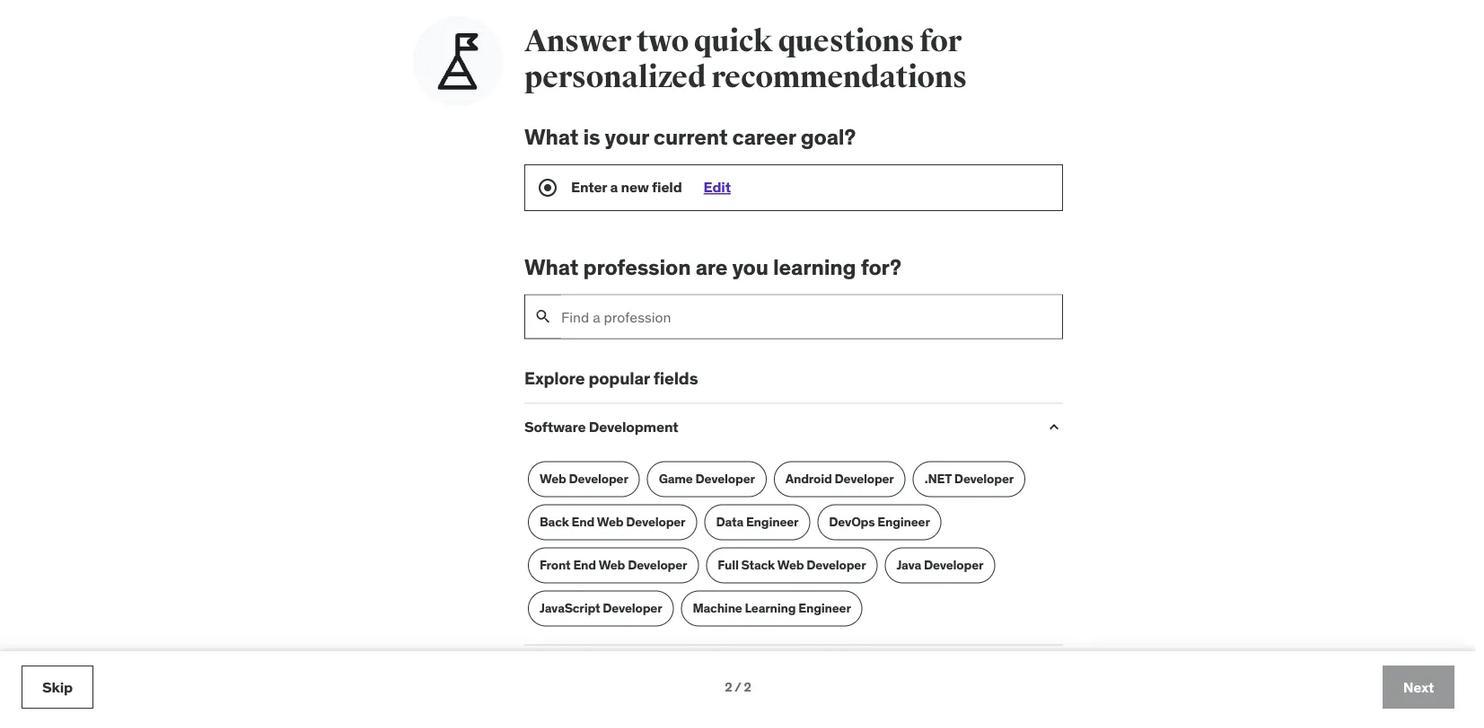 Task type: vqa. For each thing, say whether or not it's contained in the screenshot.
the rightmost aws
no



Task type: describe. For each thing, give the bounding box(es) containing it.
developer down game
[[626, 514, 686, 530]]

popular
[[589, 368, 650, 389]]

profession
[[583, 254, 691, 281]]

are
[[696, 254, 728, 281]]

back
[[540, 514, 569, 530]]

developer down devops
[[807, 557, 866, 574]]

2 / 2
[[725, 679, 752, 695]]

explore
[[525, 368, 585, 389]]

full stack web developer
[[718, 557, 866, 574]]

personalized
[[525, 59, 706, 96]]

java
[[897, 557, 922, 574]]

developer down back end web developer button
[[628, 557, 688, 574]]

data engineer
[[716, 514, 799, 530]]

what profession are you learning for?
[[525, 254, 902, 281]]

developer for .net developer
[[955, 471, 1014, 487]]

edit
[[704, 178, 731, 197]]

game developer
[[659, 471, 755, 487]]

java developer
[[897, 557, 984, 574]]

enter a new field
[[571, 178, 682, 197]]

learning
[[745, 601, 796, 617]]

for?
[[861, 254, 902, 281]]

android developer button
[[774, 462, 906, 498]]

learning
[[773, 254, 857, 281]]

current
[[654, 124, 728, 150]]

android
[[786, 471, 832, 487]]

is
[[583, 124, 601, 150]]

machine learning engineer button
[[681, 591, 863, 627]]

software development
[[525, 418, 679, 436]]

1 2 from the left
[[725, 679, 733, 695]]

front end web developer button
[[528, 548, 699, 584]]

quick
[[694, 23, 773, 60]]

web developer
[[540, 471, 629, 487]]

Find a profession text field
[[561, 296, 1063, 339]]

fields
[[654, 368, 698, 389]]

game developer button
[[647, 462, 767, 498]]

web up back
[[540, 471, 566, 487]]

java developer button
[[885, 548, 996, 584]]

engineer down the full stack web developer button
[[799, 601, 851, 617]]

.net developer button
[[913, 462, 1026, 498]]

engineer for data engineer
[[746, 514, 799, 530]]

javascript
[[540, 601, 600, 617]]

software development button
[[525, 418, 1031, 436]]

full stack web developer button
[[706, 548, 878, 584]]

end for back
[[572, 514, 595, 530]]

field
[[652, 178, 682, 197]]

enter
[[571, 178, 607, 197]]

devops engineer
[[829, 514, 930, 530]]

answer
[[525, 23, 632, 60]]



Task type: locate. For each thing, give the bounding box(es) containing it.
0 vertical spatial end
[[572, 514, 595, 530]]

answer two quick questions for personalized recommendations
[[525, 23, 967, 96]]

machine learning engineer
[[693, 601, 851, 617]]

developer for android developer
[[835, 471, 894, 487]]

javascript developer button
[[528, 591, 674, 627]]

back end web developer
[[540, 514, 686, 530]]

/
[[735, 679, 742, 695]]

explore popular fields
[[525, 368, 698, 389]]

engineer right data at the bottom
[[746, 514, 799, 530]]

submit search image
[[535, 308, 552, 326]]

developer up devops
[[835, 471, 894, 487]]

data engineer button
[[705, 505, 811, 541]]

end
[[572, 514, 595, 530], [574, 557, 596, 574]]

developer for javascript developer
[[603, 601, 663, 617]]

1 horizontal spatial 2
[[744, 679, 752, 695]]

.net developer
[[925, 471, 1014, 487]]

web for back
[[597, 514, 624, 530]]

developer up back end web developer
[[569, 471, 629, 487]]

web inside button
[[778, 557, 804, 574]]

javascript developer
[[540, 601, 663, 617]]

a
[[610, 178, 618, 197]]

android developer
[[786, 471, 894, 487]]

web right stack
[[778, 557, 804, 574]]

2 right /
[[744, 679, 752, 695]]

for
[[920, 23, 962, 60]]

devops engineer button
[[818, 505, 942, 541]]

web up front end web developer
[[597, 514, 624, 530]]

your
[[605, 124, 649, 150]]

edit button
[[704, 178, 731, 197]]

2 left /
[[725, 679, 733, 695]]

small image
[[1046, 419, 1064, 437]]

engineer up java
[[878, 514, 930, 530]]

developer down the front end web developer button
[[603, 601, 663, 617]]

end inside button
[[574, 557, 596, 574]]

devops
[[829, 514, 875, 530]]

engineer for devops engineer
[[878, 514, 930, 530]]

career
[[733, 124, 796, 150]]

goal?
[[801, 124, 856, 150]]

end right back
[[572, 514, 595, 530]]

stack
[[742, 557, 775, 574]]

skip link
[[22, 666, 93, 709]]

web developer button
[[528, 462, 640, 498]]

development
[[589, 418, 679, 436]]

web
[[540, 471, 566, 487], [597, 514, 624, 530], [599, 557, 625, 574], [778, 557, 804, 574]]

2 what from the top
[[525, 254, 579, 281]]

what is your current career goal?
[[525, 124, 856, 150]]

recommendations
[[712, 59, 967, 96]]

web for front
[[599, 557, 625, 574]]

what
[[525, 124, 579, 150], [525, 254, 579, 281]]

what for what profession are you learning for?
[[525, 254, 579, 281]]

back end web developer button
[[528, 505, 698, 541]]

end right front
[[574, 557, 596, 574]]

web for full
[[778, 557, 804, 574]]

data
[[716, 514, 744, 530]]

developer right .net
[[955, 471, 1014, 487]]

full
[[718, 557, 739, 574]]

engineer
[[746, 514, 799, 530], [878, 514, 930, 530], [799, 601, 851, 617]]

developer for game developer
[[696, 471, 755, 487]]

software
[[525, 418, 586, 436]]

0 horizontal spatial 2
[[725, 679, 733, 695]]

new
[[621, 178, 649, 197]]

front
[[540, 557, 571, 574]]

1 what from the top
[[525, 124, 579, 150]]

next button
[[1383, 666, 1455, 709]]

.net
[[925, 471, 952, 487]]

developer for web developer
[[569, 471, 629, 487]]

developer
[[569, 471, 629, 487], [696, 471, 755, 487], [835, 471, 894, 487], [955, 471, 1014, 487], [626, 514, 686, 530], [628, 557, 688, 574], [807, 557, 866, 574], [924, 557, 984, 574], [603, 601, 663, 617]]

what up the submit search 'image'
[[525, 254, 579, 281]]

front end web developer
[[540, 557, 688, 574]]

you
[[733, 254, 769, 281]]

two
[[637, 23, 689, 60]]

end for front
[[574, 557, 596, 574]]

2
[[725, 679, 733, 695], [744, 679, 752, 695]]

questions
[[778, 23, 915, 60]]

what left is
[[525, 124, 579, 150]]

1 vertical spatial end
[[574, 557, 596, 574]]

1 vertical spatial what
[[525, 254, 579, 281]]

developer right java
[[924, 557, 984, 574]]

skip
[[42, 678, 73, 696]]

2 2 from the left
[[744, 679, 752, 695]]

0 vertical spatial what
[[525, 124, 579, 150]]

web inside button
[[599, 557, 625, 574]]

next
[[1404, 678, 1435, 696]]

web down back end web developer button
[[599, 557, 625, 574]]

what for what is your current career goal?
[[525, 124, 579, 150]]

machine
[[693, 601, 743, 617]]

developer for java developer
[[924, 557, 984, 574]]

game
[[659, 471, 693, 487]]

developer up data at the bottom
[[696, 471, 755, 487]]

end inside button
[[572, 514, 595, 530]]



